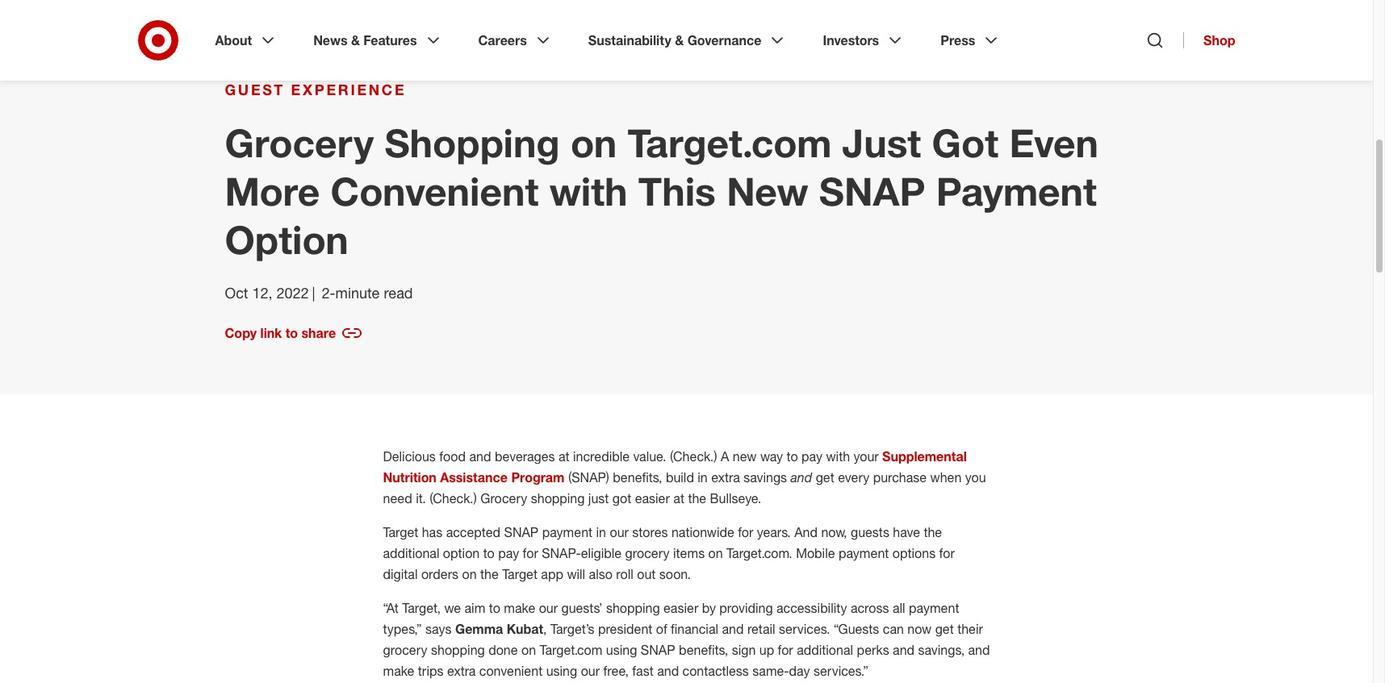 Task type: vqa. For each thing, say whether or not it's contained in the screenshot.
president
yes



Task type: locate. For each thing, give the bounding box(es) containing it.
using down president
[[606, 643, 637, 659]]

benefits, down financial in the bottom of the page
[[679, 643, 728, 659]]

1 horizontal spatial the
[[688, 491, 706, 507]]

additional down services. "guests
[[797, 643, 853, 659]]

0 vertical spatial (check.)
[[670, 449, 717, 465]]

every
[[838, 470, 870, 486]]

1 horizontal spatial pay
[[802, 449, 823, 465]]

our left free,
[[581, 664, 600, 680]]

1 vertical spatial grocery
[[480, 491, 527, 507]]

benefits, down delicious food and beverages at incredible value. (check.) a new way to pay with your
[[613, 470, 662, 486]]

to inside button
[[285, 326, 298, 342]]

on inside , target's president of financial and retail services. "guests can now get their grocery shopping done on target.com using snap benefits, sign up for additional perks and savings, and make trips extra convenient using our free, fast and contactless same-day services."
[[521, 643, 536, 659]]

extra
[[711, 470, 740, 486], [447, 664, 476, 680]]

contactless
[[683, 664, 749, 680]]

0 horizontal spatial &
[[351, 32, 360, 48]]

0 vertical spatial in
[[698, 470, 708, 486]]

grocery
[[625, 546, 670, 562], [383, 643, 427, 659]]

across
[[851, 601, 889, 617]]

0 vertical spatial payment
[[542, 525, 593, 541]]

2 vertical spatial our
[[581, 664, 600, 680]]

1 horizontal spatial at
[[673, 491, 684, 507]]

at up (snap)
[[559, 449, 570, 465]]

1 horizontal spatial grocery
[[480, 491, 527, 507]]

using down target's
[[546, 664, 577, 680]]

2 vertical spatial snap
[[641, 643, 675, 659]]

retail
[[747, 622, 775, 638]]

snap right the accepted
[[504, 525, 539, 541]]

payment inside "at target, we aim to make our guests' shopping easier by providing accessibility across all payment types," says
[[909, 601, 959, 617]]

to
[[285, 326, 298, 342], [787, 449, 798, 465], [483, 546, 495, 562], [489, 601, 500, 617]]

and right savings
[[791, 470, 812, 486]]

says
[[425, 622, 452, 638]]

press
[[941, 32, 975, 48]]

1 horizontal spatial shopping
[[531, 491, 585, 507]]

trips
[[418, 664, 444, 680]]

1 horizontal spatial get
[[935, 622, 954, 638]]

0 horizontal spatial extra
[[447, 664, 476, 680]]

1 vertical spatial with
[[826, 449, 850, 465]]

payment
[[936, 168, 1097, 215]]

target.com inside grocery shopping on target.com just got even more convenient with this new snap payment option
[[628, 120, 832, 167]]

grocery
[[225, 120, 374, 167], [480, 491, 527, 507]]

0 vertical spatial target
[[383, 525, 418, 541]]

& inside sustainability & governance link
[[675, 32, 684, 48]]

1 vertical spatial target
[[502, 567, 538, 583]]

done
[[488, 643, 518, 659]]

target.com up new
[[628, 120, 832, 167]]

our for in
[[610, 525, 629, 541]]

0 horizontal spatial make
[[383, 664, 414, 680]]

using
[[606, 643, 637, 659], [546, 664, 577, 680]]

2-minute read
[[322, 285, 413, 302]]

1 vertical spatial the
[[924, 525, 942, 541]]

our up , at the left bottom of the page
[[539, 601, 558, 617]]

day
[[789, 664, 810, 680]]

1 vertical spatial additional
[[797, 643, 853, 659]]

payment up snap-
[[542, 525, 593, 541]]

our for make
[[539, 601, 558, 617]]

& left governance
[[675, 32, 684, 48]]

a
[[721, 449, 729, 465]]

and down can
[[893, 643, 915, 659]]

and
[[469, 449, 491, 465], [791, 470, 812, 486], [722, 622, 744, 638], [893, 643, 915, 659], [968, 643, 990, 659], [657, 664, 679, 680]]

1 horizontal spatial (check.)
[[670, 449, 717, 465]]

shopping inside get every purchase when you need it. (check.) grocery shopping just got easier at the bullseye.
[[531, 491, 585, 507]]

for up target.com.
[[738, 525, 753, 541]]

it.
[[416, 491, 426, 507]]

easier inside "at target, we aim to make our guests' shopping easier by providing accessibility across all payment types," says
[[664, 601, 698, 617]]

make up kubat
[[504, 601, 535, 617]]

benefits, inside , target's president of financial and retail services. "guests can now get their grocery shopping done on target.com using snap benefits, sign up for additional perks and savings, and make trips extra convenient using our free, fast and contactless same-day services."
[[679, 643, 728, 659]]

snap inside , target's president of financial and retail services. "guests can now get their grocery shopping done on target.com using snap benefits, sign up for additional perks and savings, and make trips extra convenient using our free, fast and contactless same-day services."
[[641, 643, 675, 659]]

0 vertical spatial target.com
[[628, 120, 832, 167]]

make inside , target's president of financial and retail services. "guests can now get their grocery shopping done on target.com using snap benefits, sign up for additional perks and savings, and make trips extra convenient using our free, fast and contactless same-day services."
[[383, 664, 414, 680]]

0 vertical spatial make
[[504, 601, 535, 617]]

2 horizontal spatial shopping
[[606, 601, 660, 617]]

target.com down target's
[[540, 643, 603, 659]]

1 vertical spatial make
[[383, 664, 414, 680]]

sustainability & governance
[[588, 32, 762, 48]]

to right aim on the bottom
[[489, 601, 500, 617]]

target left has
[[383, 525, 418, 541]]

features
[[364, 32, 417, 48]]

0 vertical spatial the
[[688, 491, 706, 507]]

easier right got
[[635, 491, 670, 507]]

0 horizontal spatial using
[[546, 664, 577, 680]]

2 vertical spatial payment
[[909, 601, 959, 617]]

snap down just
[[819, 168, 925, 215]]

careers
[[478, 32, 527, 48]]

read
[[384, 285, 413, 302]]

0 vertical spatial our
[[610, 525, 629, 541]]

easier up financial in the bottom of the page
[[664, 601, 698, 617]]

our
[[610, 525, 629, 541], [539, 601, 558, 617], [581, 664, 600, 680]]

0 horizontal spatial (check.)
[[430, 491, 477, 507]]

sustainability & governance link
[[577, 19, 799, 61]]

at
[[559, 449, 570, 465], [673, 491, 684, 507]]

at inside get every purchase when you need it. (check.) grocery shopping just got easier at the bullseye.
[[673, 491, 684, 507]]

0 vertical spatial using
[[606, 643, 637, 659]]

additional up digital
[[383, 546, 439, 562]]

1 vertical spatial snap
[[504, 525, 539, 541]]

the right 'have'
[[924, 525, 942, 541]]

for
[[738, 525, 753, 541], [523, 546, 538, 562], [939, 546, 955, 562], [778, 643, 793, 659]]

1 vertical spatial target.com
[[540, 643, 603, 659]]

at down build
[[673, 491, 684, 507]]

experience
[[291, 80, 406, 98]]

(check.)
[[670, 449, 717, 465], [430, 491, 477, 507]]

1 horizontal spatial extra
[[711, 470, 740, 486]]

grocery up more
[[225, 120, 374, 167]]

make left 'trips'
[[383, 664, 414, 680]]

2 horizontal spatial our
[[610, 525, 629, 541]]

1 vertical spatial easier
[[664, 601, 698, 617]]

1 horizontal spatial using
[[606, 643, 637, 659]]

easier
[[635, 491, 670, 507], [664, 601, 698, 617]]

2 horizontal spatial snap
[[819, 168, 925, 215]]

extra down a
[[711, 470, 740, 486]]

payment down guests
[[839, 546, 889, 562]]

our inside "at target, we aim to make our guests' shopping easier by providing accessibility across all payment types," says
[[539, 601, 558, 617]]

0 vertical spatial with
[[549, 168, 628, 215]]

the down (snap) benefits, build in extra savings and
[[688, 491, 706, 507]]

grocery up out
[[625, 546, 670, 562]]

0 horizontal spatial additional
[[383, 546, 439, 562]]

1 vertical spatial payment
[[839, 546, 889, 562]]

snap down of
[[641, 643, 675, 659]]

0 vertical spatial pay
[[802, 449, 823, 465]]

has
[[422, 525, 443, 541]]

snap inside grocery shopping on target.com just got even more convenient with this new snap payment option
[[819, 168, 925, 215]]

pay
[[802, 449, 823, 465], [498, 546, 519, 562]]

12,
[[252, 285, 272, 302]]

this
[[638, 168, 716, 215]]

get inside get every purchase when you need it. (check.) grocery shopping just got easier at the bullseye.
[[816, 470, 834, 486]]

target left app
[[502, 567, 538, 583]]

providing
[[720, 601, 773, 617]]

& for news
[[351, 32, 360, 48]]

0 horizontal spatial grocery
[[383, 643, 427, 659]]

0 vertical spatial easier
[[635, 491, 670, 507]]

to right link
[[285, 326, 298, 342]]

0 vertical spatial additional
[[383, 546, 439, 562]]

shopping up president
[[606, 601, 660, 617]]

1 vertical spatial in
[[596, 525, 606, 541]]

0 vertical spatial snap
[[819, 168, 925, 215]]

extra right 'trips'
[[447, 664, 476, 680]]

president
[[598, 622, 652, 638]]

1 horizontal spatial our
[[581, 664, 600, 680]]

got
[[932, 120, 999, 167]]

0 horizontal spatial at
[[559, 449, 570, 465]]

with
[[549, 168, 628, 215], [826, 449, 850, 465]]

our inside the target has accepted snap payment in our stores nationwide for years. and now, guests have the additional option to pay for snap-eligible grocery items on target.com. mobile payment options for digital orders on the target app will also roll out soon.
[[610, 525, 629, 541]]

payment up the now
[[909, 601, 959, 617]]

0 vertical spatial shopping
[[531, 491, 585, 507]]

1 vertical spatial at
[[673, 491, 684, 507]]

savings
[[744, 470, 787, 486]]

delicious food and beverages at incredible value. (check.) a new way to pay with your
[[383, 449, 882, 465]]

(check.) up (snap) benefits, build in extra savings and
[[670, 449, 717, 465]]

shopping down says
[[431, 643, 485, 659]]

additional
[[383, 546, 439, 562], [797, 643, 853, 659]]

0 horizontal spatial in
[[596, 525, 606, 541]]

pay down the accepted
[[498, 546, 519, 562]]

& inside news & features link
[[351, 32, 360, 48]]

get every purchase when you need it. (check.) grocery shopping just got easier at the bullseye.
[[383, 470, 986, 507]]

will
[[567, 567, 585, 583]]

"at target, we aim to make our guests' shopping easier by providing accessibility across all payment types," says
[[383, 601, 959, 638]]

target,
[[402, 601, 441, 617]]

1 horizontal spatial benefits,
[[679, 643, 728, 659]]

get
[[816, 470, 834, 486], [935, 622, 954, 638]]

in
[[698, 470, 708, 486], [596, 525, 606, 541]]

1 vertical spatial grocery
[[383, 643, 427, 659]]

in up eligible
[[596, 525, 606, 541]]

on
[[571, 120, 617, 167], [708, 546, 723, 562], [462, 567, 477, 583], [521, 643, 536, 659]]

grocery inside , target's president of financial and retail services. "guests can now get their grocery shopping done on target.com using snap benefits, sign up for additional perks and savings, and make trips extra convenient using our free, fast and contactless same-day services."
[[383, 643, 427, 659]]

share
[[301, 326, 336, 342]]

1 vertical spatial get
[[935, 622, 954, 638]]

grocery shopping on target.com just got even more convenient with this new snap payment option
[[225, 120, 1099, 264]]

1 horizontal spatial target
[[502, 567, 538, 583]]

0 horizontal spatial benefits,
[[613, 470, 662, 486]]

additional inside the target has accepted snap payment in our stores nationwide for years. and now, guests have the additional option to pay for snap-eligible grocery items on target.com. mobile payment options for digital orders on the target app will also roll out soon.
[[383, 546, 439, 562]]

(snap)
[[568, 470, 609, 486]]

guests'
[[561, 601, 603, 617]]

0 horizontal spatial target.com
[[540, 643, 603, 659]]

nutrition
[[383, 470, 437, 486]]

types,"
[[383, 622, 422, 638]]

0 horizontal spatial the
[[480, 567, 499, 583]]

new
[[733, 449, 757, 465]]

stores
[[632, 525, 668, 541]]

get left every
[[816, 470, 834, 486]]

get up savings,
[[935, 622, 954, 638]]

1 horizontal spatial make
[[504, 601, 535, 617]]

0 vertical spatial grocery
[[225, 120, 374, 167]]

1 & from the left
[[351, 32, 360, 48]]

grocery down types,"
[[383, 643, 427, 659]]

shopping
[[531, 491, 585, 507], [606, 601, 660, 617], [431, 643, 485, 659]]

and right fast
[[657, 664, 679, 680]]

0 horizontal spatial snap
[[504, 525, 539, 541]]

0 horizontal spatial our
[[539, 601, 558, 617]]

in right build
[[698, 470, 708, 486]]

0 vertical spatial grocery
[[625, 546, 670, 562]]

1 vertical spatial extra
[[447, 664, 476, 680]]

0 vertical spatial get
[[816, 470, 834, 486]]

1 vertical spatial pay
[[498, 546, 519, 562]]

eligible
[[581, 546, 622, 562]]

snap inside the target has accepted snap payment in our stores nationwide for years. and now, guests have the additional option to pay for snap-eligible grocery items on target.com. mobile payment options for digital orders on the target app will also roll out soon.
[[504, 525, 539, 541]]

make
[[504, 601, 535, 617], [383, 664, 414, 680]]

our up eligible
[[610, 525, 629, 541]]

shop link
[[1183, 32, 1235, 48]]

& right news
[[351, 32, 360, 48]]

to down the accepted
[[483, 546, 495, 562]]

1 vertical spatial shopping
[[606, 601, 660, 617]]

on inside grocery shopping on target.com just got even more convenient with this new snap payment option
[[571, 120, 617, 167]]

your
[[854, 449, 879, 465]]

1 horizontal spatial snap
[[641, 643, 675, 659]]

1 vertical spatial our
[[539, 601, 558, 617]]

and up assistance
[[469, 449, 491, 465]]

2 horizontal spatial payment
[[909, 601, 959, 617]]

pay right way
[[802, 449, 823, 465]]

0 horizontal spatial grocery
[[225, 120, 374, 167]]

1 vertical spatial benefits,
[[679, 643, 728, 659]]

2 & from the left
[[675, 32, 684, 48]]

0 horizontal spatial get
[[816, 470, 834, 486]]

supplemental
[[882, 449, 967, 465]]

for right up
[[778, 643, 793, 659]]

when
[[930, 470, 962, 486]]

,
[[543, 622, 547, 638]]

shopping down program
[[531, 491, 585, 507]]

grocery down assistance
[[480, 491, 527, 507]]

aim
[[465, 601, 485, 617]]

the up aim on the bottom
[[480, 567, 499, 583]]

1 vertical spatial (check.)
[[430, 491, 477, 507]]

target
[[383, 525, 418, 541], [502, 567, 538, 583]]

press link
[[929, 19, 1013, 61]]

target's
[[550, 622, 595, 638]]

0 horizontal spatial pay
[[498, 546, 519, 562]]

roll
[[616, 567, 634, 583]]

2 vertical spatial shopping
[[431, 643, 485, 659]]

to right way
[[787, 449, 798, 465]]

0 horizontal spatial with
[[549, 168, 628, 215]]

1 horizontal spatial target.com
[[628, 120, 832, 167]]

1 horizontal spatial additional
[[797, 643, 853, 659]]

up
[[759, 643, 774, 659]]

services."
[[814, 664, 869, 680]]

also
[[589, 567, 613, 583]]

(check.) down assistance
[[430, 491, 477, 507]]

1 horizontal spatial with
[[826, 449, 850, 465]]

0 horizontal spatial shopping
[[431, 643, 485, 659]]

(check.) inside get every purchase when you need it. (check.) grocery shopping just got easier at the bullseye.
[[430, 491, 477, 507]]

and up sign
[[722, 622, 744, 638]]

0 vertical spatial extra
[[711, 470, 740, 486]]

way
[[760, 449, 783, 465]]

investors
[[823, 32, 879, 48]]

1 horizontal spatial &
[[675, 32, 684, 48]]

0 vertical spatial at
[[559, 449, 570, 465]]

services. "guests
[[779, 622, 879, 638]]

with inside grocery shopping on target.com just got even more convenient with this new snap payment option
[[549, 168, 628, 215]]

1 horizontal spatial grocery
[[625, 546, 670, 562]]



Task type: describe. For each thing, give the bounding box(es) containing it.
supplemental nutrition assistance program
[[383, 449, 967, 486]]

target has accepted snap payment in our stores nationwide for years. and now, guests have the additional option to pay for snap-eligible grocery items on target.com. mobile payment options for digital orders on the target app will also roll out soon.
[[383, 525, 955, 583]]

easier inside get every purchase when you need it. (check.) grocery shopping just got easier at the bullseye.
[[635, 491, 670, 507]]

same-
[[753, 664, 789, 680]]

bullseye.
[[710, 491, 761, 507]]

0 horizontal spatial target
[[383, 525, 418, 541]]

their
[[957, 622, 983, 638]]

about link
[[204, 19, 289, 61]]

and down their
[[968, 643, 990, 659]]

minute
[[335, 285, 380, 302]]

to inside "at target, we aim to make our guests' shopping easier by providing accessibility across all payment types," says
[[489, 601, 500, 617]]

by
[[702, 601, 716, 617]]

for right options
[[939, 546, 955, 562]]

(snap) benefits, build in extra savings and
[[565, 470, 812, 486]]

shopping inside "at target, we aim to make our guests' shopping easier by providing accessibility across all payment types," says
[[606, 601, 660, 617]]

nationwide
[[672, 525, 734, 541]]

shopping
[[385, 120, 560, 167]]

the inside get every purchase when you need it. (check.) grocery shopping just got easier at the bullseye.
[[688, 491, 706, 507]]

in inside the target has accepted snap payment in our stores nationwide for years. and now, guests have the additional option to pay for snap-eligible grocery items on target.com. mobile payment options for digital orders on the target app will also roll out soon.
[[596, 525, 606, 541]]

for inside , target's president of financial and retail services. "guests can now get their grocery shopping done on target.com using snap benefits, sign up for additional perks and savings, and make trips extra convenient using our free, fast and contactless same-day services."
[[778, 643, 793, 659]]

news & features link
[[302, 19, 454, 61]]

assistance
[[440, 470, 508, 486]]

oct 12, 2022
[[225, 285, 309, 302]]

grocery inside the target has accepted snap payment in our stores nationwide for years. and now, guests have the additional option to pay for snap-eligible grocery items on target.com. mobile payment options for digital orders on the target app will also roll out soon.
[[625, 546, 670, 562]]

target.com inside , target's president of financial and retail services. "guests can now get their grocery shopping done on target.com using snap benefits, sign up for additional perks and savings, and make trips extra convenient using our free, fast and contactless same-day services."
[[540, 643, 603, 659]]

oct
[[225, 285, 248, 302]]

link
[[260, 326, 282, 342]]

convenient
[[331, 168, 539, 215]]

pay inside the target has accepted snap payment in our stores nationwide for years. and now, guests have the additional option to pay for snap-eligible grocery items on target.com. mobile payment options for digital orders on the target app will also roll out soon.
[[498, 546, 519, 562]]

for left snap-
[[523, 546, 538, 562]]

1 horizontal spatial in
[[698, 470, 708, 486]]

our inside , target's president of financial and retail services. "guests can now get their grocery shopping done on target.com using snap benefits, sign up for additional perks and savings, and make trips extra convenient using our free, fast and contactless same-day services."
[[581, 664, 600, 680]]

copy
[[225, 326, 257, 342]]

make inside "at target, we aim to make our guests' shopping easier by providing accessibility across all payment types," says
[[504, 601, 535, 617]]

guest
[[225, 80, 285, 98]]

1 horizontal spatial payment
[[839, 546, 889, 562]]

purchase
[[873, 470, 927, 486]]

news & features
[[313, 32, 417, 48]]

accessibility
[[777, 601, 847, 617]]

1 vertical spatial using
[[546, 664, 577, 680]]

gemma
[[455, 622, 503, 638]]

soon.
[[659, 567, 691, 583]]

2 horizontal spatial the
[[924, 525, 942, 541]]

(check.) for grocery
[[430, 491, 477, 507]]

extra inside , target's president of financial and retail services. "guests can now get their grocery shopping done on target.com using snap benefits, sign up for additional perks and savings, and make trips extra convenient using our free, fast and contactless same-day services."
[[447, 664, 476, 680]]

guests
[[851, 525, 889, 541]]

delicious
[[383, 449, 436, 465]]

now
[[908, 622, 932, 638]]

get inside , target's president of financial and retail services. "guests can now get their grocery shopping done on target.com using snap benefits, sign up for additional perks and savings, and make trips extra convenient using our free, fast and contactless same-day services."
[[935, 622, 954, 638]]

just
[[842, 120, 921, 167]]

0 vertical spatial benefits,
[[613, 470, 662, 486]]

guest experience
[[225, 80, 406, 98]]

accepted
[[446, 525, 501, 541]]

incredible
[[573, 449, 630, 465]]

2 vertical spatial the
[[480, 567, 499, 583]]

fast
[[632, 664, 654, 680]]

careers link
[[467, 19, 564, 61]]

of
[[656, 622, 667, 638]]

perks
[[857, 643, 889, 659]]

mobile
[[796, 546, 835, 562]]

target.com.
[[727, 546, 792, 562]]

got
[[613, 491, 631, 507]]

news
[[313, 32, 348, 48]]

free,
[[603, 664, 629, 680]]

grocery inside grocery shopping on target.com just got even more convenient with this new snap payment option
[[225, 120, 374, 167]]

investors link
[[812, 19, 916, 61]]

0 horizontal spatial payment
[[542, 525, 593, 541]]

option
[[443, 546, 480, 562]]

have
[[893, 525, 920, 541]]

to inside the target has accepted snap payment in our stores nationwide for years. and now, guests have the additional option to pay for snap-eligible grocery items on target.com. mobile payment options for digital orders on the target app will also roll out soon.
[[483, 546, 495, 562]]

option
[[225, 217, 349, 264]]

food
[[439, 449, 466, 465]]

additional inside , target's president of financial and retail services. "guests can now get their grocery shopping done on target.com using snap benefits, sign up for additional perks and savings, and make trips extra convenient using our free, fast and contactless same-day services."
[[797, 643, 853, 659]]

program
[[511, 470, 565, 486]]

all
[[893, 601, 905, 617]]

new
[[727, 168, 808, 215]]

grocery inside get every purchase when you need it. (check.) grocery shopping just got easier at the bullseye.
[[480, 491, 527, 507]]

more
[[225, 168, 320, 215]]

financial
[[671, 622, 718, 638]]

even
[[1009, 120, 1099, 167]]

out
[[637, 567, 656, 583]]

digital
[[383, 567, 418, 583]]

you
[[965, 470, 986, 486]]

app
[[541, 567, 563, 583]]

snap-
[[542, 546, 581, 562]]

(check.) for a
[[670, 449, 717, 465]]

, target's president of financial and retail services. "guests can now get their grocery shopping done on target.com using snap benefits, sign up for additional perks and savings, and make trips extra convenient using our free, fast and contactless same-day services."
[[383, 622, 990, 680]]

and
[[794, 525, 818, 541]]

now,
[[821, 525, 847, 541]]

& for sustainability
[[675, 32, 684, 48]]

can
[[883, 622, 904, 638]]

beverages
[[495, 449, 555, 465]]

shopping inside , target's president of financial and retail services. "guests can now get their grocery shopping done on target.com using snap benefits, sign up for additional perks and savings, and make trips extra convenient using our free, fast and contactless same-day services."
[[431, 643, 485, 659]]

shop
[[1204, 32, 1235, 48]]

sustainability
[[588, 32, 671, 48]]

value.
[[633, 449, 666, 465]]

years.
[[757, 525, 791, 541]]

2022
[[276, 285, 309, 302]]

copy link to share button
[[225, 324, 362, 343]]



